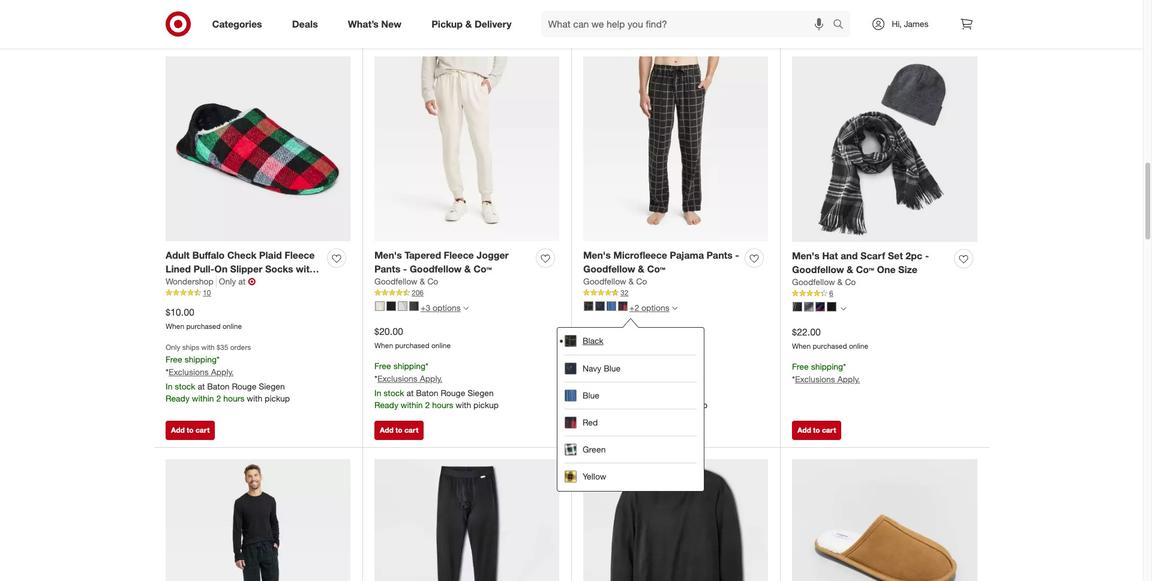 Task type: vqa. For each thing, say whether or not it's contained in the screenshot.
Start to the left
no



Task type: describe. For each thing, give the bounding box(es) containing it.
green
[[583, 444, 606, 454]]

add to cart for men's hat and scarf set 2pc - goodfellow & co™ one size
[[798, 425, 837, 434]]

exclusions inside free shipping * exclusions apply. in stock at  baton rouge siegen ready within 2 hours with pickup
[[587, 374, 627, 384]]

what's new
[[348, 18, 402, 30]]

free for men's hat and scarf set 2pc - goodfellow & co™ one size
[[793, 362, 809, 372]]

yellow link
[[565, 463, 697, 490]]

online for on
[[223, 322, 242, 331]]

siegen inside "free shipping * * exclusions apply. in stock at  baton rouge siegen ready within 2 hours with pickup"
[[468, 388, 494, 398]]

- inside men's hat and scarf set 2pc - goodfellow & co™ one size
[[926, 250, 930, 262]]

navy
[[583, 363, 602, 373]]

What can we help you find? suggestions appear below search field
[[541, 11, 837, 37]]

all colors element
[[841, 305, 847, 312]]

when for men's microfleece pajama pants - goodfellow & co™
[[584, 341, 602, 350]]

32
[[621, 288, 629, 297]]

only inside only ships with $35 orders free shipping * * exclusions apply. in stock at  baton rouge siegen ready within 2 hours with pickup
[[166, 343, 180, 352]]

all colors + 3 more colors element
[[463, 304, 469, 311]]

baton inside only ships with $35 orders free shipping * * exclusions apply. in stock at  baton rouge siegen ready within 2 hours with pickup
[[207, 381, 230, 392]]

orders
[[230, 343, 251, 352]]

$20.00 for -
[[375, 325, 403, 337]]

size
[[899, 263, 918, 275]]

free shipping * exclusions apply. in stock at  baton rouge siegen ready within 2 hours with pickup
[[584, 361, 708, 410]]

add to cart button for adult buffalo check plaid fleece lined pull-on slipper socks with huggable heel & grippers - wondershop™ black/red/blue
[[166, 421, 215, 440]]

red link
[[565, 409, 697, 436]]

free for men's tapered fleece jogger pants - goodfellow & co™
[[375, 361, 391, 371]]

wondershop link
[[166, 276, 217, 288]]

& up all colors element
[[838, 277, 843, 287]]

blue inside "link"
[[604, 363, 621, 373]]

free shipping * * exclusions apply. in stock at  baton rouge siegen ready within 2 hours with pickup
[[375, 361, 499, 410]]

what's new link
[[338, 11, 417, 37]]

options for &
[[642, 302, 670, 313]]

co for goodfellow
[[846, 277, 856, 287]]

check
[[227, 249, 257, 261]]

$20.00 when purchased online for -
[[375, 325, 451, 350]]

+3
[[421, 302, 431, 313]]

siegen inside free shipping * exclusions apply. in stock at  baton rouge siegen ready within 2 hours with pickup
[[677, 388, 703, 398]]

purchased for adult buffalo check plaid fleece lined pull-on slipper socks with huggable heel & grippers - wondershop™ black/red/blue
[[186, 322, 221, 331]]

green link
[[565, 436, 697, 463]]

only ships with $35 orders free shipping * * exclusions apply. in stock at  baton rouge siegen ready within 2 hours with pickup
[[166, 343, 290, 404]]

co™ inside men's tapered fleece jogger pants - goodfellow & co™
[[474, 263, 492, 275]]

+2 options button
[[579, 298, 683, 317]]

2 inside only ships with $35 orders free shipping * * exclusions apply. in stock at  baton rouge siegen ready within 2 hours with pickup
[[216, 393, 221, 404]]

hi,
[[892, 19, 902, 29]]

men's tapered fleece jogger pants - goodfellow & co™ link
[[375, 248, 531, 276]]

add to cart button for men's tapered fleece jogger pants - goodfellow & co™
[[375, 421, 424, 440]]

pickup inside only ships with $35 orders free shipping * * exclusions apply. in stock at  baton rouge siegen ready within 2 hours with pickup
[[265, 393, 290, 404]]

- inside the adult buffalo check plaid fleece lined pull-on slipper socks with huggable heel & grippers - wondershop™ black/red/blue
[[287, 276, 291, 288]]

black image
[[584, 301, 594, 311]]

$22.00
[[793, 326, 821, 338]]

& up "+2" on the bottom right of page
[[629, 276, 634, 287]]

cart for adult buffalo check plaid fleece lined pull-on slipper socks with huggable heel & grippers - wondershop™ black/red/blue
[[196, 425, 210, 434]]

co™ inside the men's microfleece pajama pants - goodfellow & co™
[[648, 263, 666, 275]]

when for men's hat and scarf set 2pc - goodfellow & co™ one size
[[793, 342, 811, 351]]

hat
[[823, 250, 839, 262]]

goodfellow inside the men's microfleece pajama pants - goodfellow & co™
[[584, 263, 636, 275]]

goodfellow & co link for microfleece
[[584, 276, 647, 288]]

buffalo
[[192, 249, 225, 261]]

pants inside the men's microfleece pajama pants - goodfellow & co™
[[707, 249, 733, 261]]

with inside the adult buffalo check plaid fleece lined pull-on slipper socks with huggable heel & grippers - wondershop™ black/red/blue
[[296, 263, 315, 275]]

* inside free shipping * exclusions apply. in stock at  baton rouge siegen ready within 2 hours with pickup
[[584, 374, 587, 384]]

men's hat and scarf set 2pc - goodfellow & co™ one size link
[[793, 249, 950, 276]]

james
[[905, 19, 929, 29]]

ready inside free shipping * exclusions apply. in stock at  baton rouge siegen ready within 2 hours with pickup
[[584, 400, 608, 410]]

deals
[[292, 18, 318, 30]]

navy blue image
[[596, 301, 605, 311]]

purchased for men's hat and scarf set 2pc - goodfellow & co™ one size
[[813, 342, 848, 351]]

apply. inside free shipping * exclusions apply. in stock at  baton rouge siegen ready within 2 hours with pickup
[[629, 374, 652, 384]]

shipping inside only ships with $35 orders free shipping * * exclusions apply. in stock at  baton rouge siegen ready within 2 hours with pickup
[[185, 354, 217, 365]]

206 link
[[375, 288, 560, 298]]

pickup inside "free shipping * * exclusions apply. in stock at  baton rouge siegen ready within 2 hours with pickup"
[[474, 400, 499, 410]]

10 link
[[166, 288, 351, 298]]

blue link
[[565, 382, 697, 409]]

in inside "free shipping * * exclusions apply. in stock at  baton rouge siegen ready within 2 hours with pickup"
[[375, 388, 382, 398]]

stock inside only ships with $35 orders free shipping * * exclusions apply. in stock at  baton rouge siegen ready within 2 hours with pickup
[[175, 381, 195, 392]]

cart for men's hat and scarf set 2pc - goodfellow & co™ one size
[[823, 425, 837, 434]]

men's for men's microfleece pajama pants - goodfellow & co™
[[584, 249, 611, 261]]

men's microfleece pajama pants - goodfellow & co™
[[584, 249, 740, 275]]

charcoal gray image
[[410, 301, 419, 311]]

men's for men's hat and scarf set 2pc - goodfellow & co™ one size
[[793, 250, 820, 262]]

goodfellow & co link for hat
[[793, 276, 856, 288]]

$35
[[217, 343, 228, 352]]

- inside the men's microfleece pajama pants - goodfellow & co™
[[736, 249, 740, 261]]

black/red/blue
[[231, 290, 303, 302]]

online for goodfellow
[[850, 342, 869, 351]]

pull-
[[194, 263, 214, 275]]

purchased for men's microfleece pajama pants - goodfellow & co™
[[604, 341, 639, 350]]

men's for men's tapered fleece jogger pants - goodfellow & co™
[[375, 249, 402, 261]]

at inside 'wondershop only at ¬'
[[239, 276, 246, 287]]

ready inside "free shipping * * exclusions apply. in stock at  baton rouge siegen ready within 2 hours with pickup"
[[375, 400, 399, 410]]

pickup & delivery link
[[422, 11, 527, 37]]

rouge inside "free shipping * * exclusions apply. in stock at  baton rouge siegen ready within 2 hours with pickup"
[[441, 388, 466, 398]]

huggable
[[166, 276, 210, 288]]

search button
[[828, 11, 857, 40]]

exclusions inside "free shipping * * exclusions apply."
[[796, 374, 836, 384]]

pajama
[[670, 249, 704, 261]]

to for men's microfleece pajama pants - goodfellow & co™
[[605, 425, 612, 434]]

in inside only ships with $35 orders free shipping * * exclusions apply. in stock at  baton rouge siegen ready within 2 hours with pickup
[[166, 381, 173, 392]]

exclusions inside "free shipping * * exclusions apply. in stock at  baton rouge siegen ready within 2 hours with pickup"
[[378, 374, 418, 384]]

add for men's tapered fleece jogger pants - goodfellow & co™
[[380, 425, 394, 434]]

wondershop only at ¬
[[166, 276, 256, 288]]

adult
[[166, 249, 190, 261]]

baton inside "free shipping * * exclusions apply. in stock at  baton rouge siegen ready within 2 hours with pickup"
[[416, 388, 439, 398]]

adult buffalo check plaid fleece lined pull-on slipper socks with huggable heel & grippers - wondershop™ black/red/blue
[[166, 249, 315, 302]]

pickup & delivery
[[432, 18, 512, 30]]

hi, james
[[892, 19, 929, 29]]

2pc
[[906, 250, 923, 262]]

¬
[[248, 276, 256, 288]]

pickup inside free shipping * exclusions apply. in stock at  baton rouge siegen ready within 2 hours with pickup
[[683, 400, 708, 410]]

when for adult buffalo check plaid fleece lined pull-on slipper socks with huggable heel & grippers - wondershop™ black/red/blue
[[166, 322, 184, 331]]

set
[[888, 250, 904, 262]]

one
[[878, 263, 896, 275]]

free shipping * * exclusions apply.
[[793, 362, 861, 384]]

wondershop™
[[166, 290, 229, 302]]

navy blue link
[[565, 355, 697, 382]]

men's hat and scarf set 2pc - goodfellow & co™ one size
[[793, 250, 930, 275]]

in inside free shipping * exclusions apply. in stock at  baton rouge siegen ready within 2 hours with pickup
[[584, 388, 591, 398]]

$10.00
[[166, 306, 195, 318]]

search
[[828, 19, 857, 31]]

& inside men's tapered fleece jogger pants - goodfellow & co™
[[465, 263, 471, 275]]

lined
[[166, 263, 191, 275]]

add to cart button for men's hat and scarf set 2pc - goodfellow & co™ one size
[[793, 421, 842, 440]]

plaid
[[259, 249, 282, 261]]

cart for men's tapered fleece jogger pants - goodfellow & co™
[[405, 425, 419, 434]]

red
[[583, 417, 598, 427]]

+2 options
[[630, 302, 670, 313]]

& inside the adult buffalo check plaid fleece lined pull-on slipper socks with huggable heel & grippers - wondershop™ black/red/blue
[[235, 276, 242, 288]]

advertisement region
[[154, 0, 990, 25]]

blue image
[[607, 301, 617, 311]]



Task type: locate. For each thing, give the bounding box(es) containing it.
co™ inside men's hat and scarf set 2pc - goodfellow & co™ one size
[[857, 263, 875, 275]]

dark gray image
[[793, 302, 803, 312]]

0 horizontal spatial co
[[428, 276, 439, 287]]

hours inside free shipping * exclusions apply. in stock at  baton rouge siegen ready within 2 hours with pickup
[[641, 400, 663, 410]]

online up orders
[[223, 322, 242, 331]]

shipping for men's tapered fleece jogger pants - goodfellow & co™
[[394, 361, 426, 371]]

within inside free shipping * exclusions apply. in stock at  baton rouge siegen ready within 2 hours with pickup
[[610, 400, 632, 410]]

when for men's tapered fleece jogger pants - goodfellow & co™
[[375, 341, 393, 350]]

online inside the $10.00 when purchased online
[[223, 322, 242, 331]]

1 vertical spatial only
[[166, 343, 180, 352]]

2 inside free shipping * exclusions apply. in stock at  baton rouge siegen ready within 2 hours with pickup
[[634, 400, 639, 410]]

0 horizontal spatial pickup
[[265, 393, 290, 404]]

free down black
[[584, 361, 600, 371]]

1 horizontal spatial within
[[401, 400, 423, 410]]

only
[[219, 276, 236, 287], [166, 343, 180, 352]]

black link
[[565, 328, 697, 355]]

1 add from the left
[[171, 425, 185, 434]]

ready inside only ships with $35 orders free shipping * * exclusions apply. in stock at  baton rouge siegen ready within 2 hours with pickup
[[166, 393, 190, 404]]

*
[[217, 354, 220, 365], [426, 361, 429, 371], [844, 362, 847, 372], [166, 367, 169, 377], [375, 374, 378, 384], [584, 374, 587, 384], [793, 374, 796, 384]]

co™ down microfleece
[[648, 263, 666, 275]]

goodfellow & co up 206
[[375, 276, 439, 287]]

in
[[166, 381, 173, 392], [375, 388, 382, 398], [584, 388, 591, 398]]

goodfellow inside men's hat and scarf set 2pc - goodfellow & co™ one size
[[793, 263, 845, 275]]

co down microfleece
[[637, 276, 647, 287]]

add to cart for adult buffalo check plaid fleece lined pull-on slipper socks with huggable heel & grippers - wondershop™ black/red/blue
[[171, 425, 210, 434]]

add for adult buffalo check plaid fleece lined pull-on slipper socks with huggable heel & grippers - wondershop™ black/red/blue
[[171, 425, 185, 434]]

fleece inside men's tapered fleece jogger pants - goodfellow & co™
[[444, 249, 474, 261]]

0 horizontal spatial in
[[166, 381, 173, 392]]

& left ¬
[[235, 276, 242, 288]]

only down on
[[219, 276, 236, 287]]

0 vertical spatial only
[[219, 276, 236, 287]]

men's tapered fleece jogger pants - goodfellow & co™
[[375, 249, 509, 275]]

2 horizontal spatial stock
[[593, 388, 613, 398]]

6 link
[[793, 288, 978, 299]]

gray image
[[805, 302, 814, 312]]

2 $20.00 from the left
[[584, 325, 612, 337]]

$20.00 when purchased online
[[375, 325, 451, 350], [584, 325, 660, 350]]

& inside the men's microfleece pajama pants - goodfellow & co™
[[638, 263, 645, 275]]

goodfellow & co up 6
[[793, 277, 856, 287]]

fleece left jogger
[[444, 249, 474, 261]]

1 horizontal spatial $20.00 when purchased online
[[584, 325, 660, 350]]

new
[[382, 18, 402, 30]]

stock inside free shipping * exclusions apply. in stock at  baton rouge siegen ready within 2 hours with pickup
[[593, 388, 613, 398]]

men's left hat
[[793, 250, 820, 262]]

0 horizontal spatial rouge
[[232, 381, 257, 392]]

1 horizontal spatial hours
[[432, 400, 454, 410]]

red image for $20.00
[[618, 301, 628, 311]]

0 horizontal spatial red image
[[618, 301, 628, 311]]

0 horizontal spatial options
[[433, 302, 461, 313]]

within inside only ships with $35 orders free shipping * * exclusions apply. in stock at  baton rouge siegen ready within 2 hours with pickup
[[192, 393, 214, 404]]

free down beige icon on the bottom left of page
[[375, 361, 391, 371]]

when down beige icon on the bottom left of page
[[375, 341, 393, 350]]

- right pajama
[[736, 249, 740, 261]]

online down +3 options
[[432, 341, 451, 350]]

2 inside "free shipping * * exclusions apply. in stock at  baton rouge siegen ready within 2 hours with pickup"
[[425, 400, 430, 410]]

stock
[[175, 381, 195, 392], [384, 388, 404, 398], [593, 388, 613, 398]]

1 horizontal spatial rouge
[[441, 388, 466, 398]]

1 vertical spatial pants
[[375, 263, 401, 275]]

goodfellow & co for tapered
[[375, 276, 439, 287]]

shipping inside "free shipping * * exclusions apply."
[[812, 362, 844, 372]]

categories link
[[202, 11, 277, 37]]

when inside $22.00 when purchased online
[[793, 342, 811, 351]]

2 horizontal spatial goodfellow & co
[[793, 277, 856, 287]]

deals link
[[282, 11, 333, 37]]

options for goodfellow
[[433, 302, 461, 313]]

fleece
[[285, 249, 315, 261], [444, 249, 474, 261]]

0 horizontal spatial blue
[[583, 390, 600, 400]]

when inside the $10.00 when purchased online
[[166, 322, 184, 331]]

cart for men's microfleece pajama pants - goodfellow & co™
[[614, 425, 628, 434]]

goodfellow & co for microfleece
[[584, 276, 647, 287]]

1 horizontal spatial ready
[[375, 400, 399, 410]]

exclusions inside only ships with $35 orders free shipping * * exclusions apply. in stock at  baton rouge siegen ready within 2 hours with pickup
[[169, 367, 209, 377]]

men's microfleece pajama pants - goodfellow & co™ image
[[584, 57, 769, 242], [584, 57, 769, 242]]

apply.
[[211, 367, 234, 377], [420, 374, 443, 384], [629, 374, 652, 384], [838, 374, 861, 384]]

purchased
[[186, 322, 221, 331], [395, 341, 430, 350], [604, 341, 639, 350], [813, 342, 848, 351]]

0 horizontal spatial $20.00 when purchased online
[[375, 325, 451, 350]]

& down and
[[847, 263, 854, 275]]

4 add to cart from the left
[[798, 425, 837, 434]]

purchased inside the $10.00 when purchased online
[[186, 322, 221, 331]]

and
[[841, 250, 858, 262]]

online inside $22.00 when purchased online
[[850, 342, 869, 351]]

goodfellow & co link for tapered
[[375, 276, 439, 288]]

co down men's tapered fleece jogger pants - goodfellow & co™
[[428, 276, 439, 287]]

options left all colors + 2 more colors element
[[642, 302, 670, 313]]

free inside free shipping * exclusions apply. in stock at  baton rouge siegen ready within 2 hours with pickup
[[584, 361, 600, 371]]

0 horizontal spatial siegen
[[259, 381, 285, 392]]

1 horizontal spatial fleece
[[444, 249, 474, 261]]

goodfellow & co up 32
[[584, 276, 647, 287]]

$20.00 down navy blue icon on the right bottom of the page
[[584, 325, 612, 337]]

0 horizontal spatial goodfellow & co
[[375, 276, 439, 287]]

blue right navy
[[604, 363, 621, 373]]

adult buffalo check plaid fleece lined pull-on slipper socks with huggable heel & grippers - wondershop™ black/red/blue image
[[166, 57, 351, 242], [166, 57, 351, 242]]

2 horizontal spatial rouge
[[650, 388, 675, 398]]

fleece inside the adult buffalo check plaid fleece lined pull-on slipper socks with huggable heel & grippers - wondershop™ black/red/blue
[[285, 249, 315, 261]]

1 horizontal spatial in
[[375, 388, 382, 398]]

& up 206 link
[[465, 263, 471, 275]]

0 vertical spatial blue
[[604, 363, 621, 373]]

men's inside men's tapered fleece jogger pants - goodfellow & co™
[[375, 249, 402, 261]]

& up 206
[[420, 276, 425, 287]]

2 $20.00 when purchased online from the left
[[584, 325, 660, 350]]

shipping down ships
[[185, 354, 217, 365]]

0 horizontal spatial hours
[[223, 393, 245, 404]]

2 add to cart from the left
[[380, 425, 419, 434]]

options left all colors + 3 more colors element
[[433, 302, 461, 313]]

online for &
[[432, 341, 451, 350]]

add to cart for men's tapered fleece jogger pants - goodfellow & co™
[[380, 425, 419, 434]]

1 horizontal spatial options
[[642, 302, 670, 313]]

1 horizontal spatial goodfellow & co
[[584, 276, 647, 287]]

siegen
[[259, 381, 285, 392], [468, 388, 494, 398], [677, 388, 703, 398]]

blue up red
[[583, 390, 600, 400]]

within
[[192, 393, 214, 404], [401, 400, 423, 410], [610, 400, 632, 410]]

3 add to cart button from the left
[[584, 421, 633, 440]]

1 horizontal spatial pickup
[[474, 400, 499, 410]]

4 add from the left
[[798, 425, 812, 434]]

2 add to cart button from the left
[[375, 421, 424, 440]]

to for adult buffalo check plaid fleece lined pull-on slipper socks with huggable heel & grippers - wondershop™ black/red/blue
[[187, 425, 194, 434]]

3 to from the left
[[605, 425, 612, 434]]

shipping for men's microfleece pajama pants - goodfellow & co™
[[603, 361, 635, 371]]

1 $20.00 when purchased online from the left
[[375, 325, 451, 350]]

all colors + 3 more colors image
[[463, 306, 469, 311]]

baton
[[207, 381, 230, 392], [416, 388, 439, 398], [625, 388, 648, 398]]

1 options from the left
[[433, 302, 461, 313]]

yellow
[[583, 471, 607, 481]]

0 horizontal spatial only
[[166, 343, 180, 352]]

to for men's hat and scarf set 2pc - goodfellow & co™ one size
[[814, 425, 821, 434]]

& down microfleece
[[638, 263, 645, 275]]

1 horizontal spatial red image
[[827, 302, 837, 312]]

free down $22.00
[[793, 362, 809, 372]]

when down $10.00
[[166, 322, 184, 331]]

3 cart from the left
[[614, 425, 628, 434]]

goodfellow
[[410, 263, 462, 275], [584, 263, 636, 275], [793, 263, 845, 275], [375, 276, 418, 287], [584, 276, 627, 287], [793, 277, 836, 287]]

0 horizontal spatial 2
[[216, 393, 221, 404]]

co for &
[[428, 276, 439, 287]]

free inside "free shipping * * exclusions apply."
[[793, 362, 809, 372]]

2 horizontal spatial in
[[584, 388, 591, 398]]

32 link
[[584, 288, 769, 298]]

1 horizontal spatial blue
[[604, 363, 621, 373]]

1 horizontal spatial baton
[[416, 388, 439, 398]]

purchased up "free shipping * * exclusions apply."
[[813, 342, 848, 351]]

4 add to cart button from the left
[[793, 421, 842, 440]]

pants up black icon
[[375, 263, 401, 275]]

shipping down +3 options dropdown button
[[394, 361, 426, 371]]

add for men's microfleece pajama pants - goodfellow & co™
[[589, 425, 603, 434]]

men's inside the men's microfleece pajama pants - goodfellow & co™
[[584, 249, 611, 261]]

men's backless scuff slippers - goodfellow & co™ image
[[793, 459, 978, 581], [793, 459, 978, 581]]

1 horizontal spatial siegen
[[468, 388, 494, 398]]

all colors + 2 more colors image
[[672, 306, 678, 311]]

at inside "free shipping * * exclusions apply. in stock at  baton rouge siegen ready within 2 hours with pickup"
[[407, 388, 414, 398]]

men's left "tapered"
[[375, 249, 402, 261]]

2 fleece from the left
[[444, 249, 474, 261]]

siegen inside only ships with $35 orders free shipping * * exclusions apply. in stock at  baton rouge siegen ready within 2 hours with pickup
[[259, 381, 285, 392]]

socks
[[265, 263, 293, 275]]

blue
[[604, 363, 621, 373], [583, 390, 600, 400]]

all colors image
[[841, 306, 847, 312]]

$20.00 when purchased online for goodfellow
[[584, 325, 660, 350]]

men's tapered fleece jogger pants - goodfellow & co™ image
[[375, 57, 560, 242], [375, 57, 560, 242]]

goodfellow & co for hat
[[793, 277, 856, 287]]

3 add from the left
[[589, 425, 603, 434]]

pickup
[[265, 393, 290, 404], [474, 400, 499, 410], [683, 400, 708, 410]]

shipping right navy
[[603, 361, 635, 371]]

4 to from the left
[[814, 425, 821, 434]]

1 add to cart button from the left
[[166, 421, 215, 440]]

1 vertical spatial blue
[[583, 390, 600, 400]]

on
[[214, 263, 228, 275]]

ready
[[166, 393, 190, 404], [375, 400, 399, 410], [584, 400, 608, 410]]

red image for $22.00
[[827, 302, 837, 312]]

slipper
[[230, 263, 263, 275]]

what's
[[348, 18, 379, 30]]

co down men's hat and scarf set 2pc - goodfellow & co™ one size
[[846, 277, 856, 287]]

2 horizontal spatial 2
[[634, 400, 639, 410]]

cement gray image
[[398, 301, 408, 311]]

co for co™
[[637, 276, 647, 287]]

wondershop
[[166, 276, 214, 287]]

add to cart button
[[166, 421, 215, 440], [375, 421, 424, 440], [584, 421, 633, 440], [793, 421, 842, 440]]

2 cart from the left
[[405, 425, 419, 434]]

navy blue
[[583, 363, 621, 373]]

0 vertical spatial pants
[[707, 249, 733, 261]]

2 options from the left
[[642, 302, 670, 313]]

navy blue image
[[816, 302, 826, 312]]

0 horizontal spatial fleece
[[285, 249, 315, 261]]

black image
[[387, 301, 396, 311]]

- down socks
[[287, 276, 291, 288]]

2 horizontal spatial co
[[846, 277, 856, 287]]

sponsored
[[954, 26, 990, 35]]

2 to from the left
[[396, 425, 403, 434]]

add for men's hat and scarf set 2pc - goodfellow & co™ one size
[[798, 425, 812, 434]]

rouge inside free shipping * exclusions apply. in stock at  baton rouge siegen ready within 2 hours with pickup
[[650, 388, 675, 398]]

scarf
[[861, 250, 886, 262]]

free down $10.00
[[166, 354, 182, 365]]

0 horizontal spatial within
[[192, 393, 214, 404]]

with inside free shipping * exclusions apply. in stock at  baton rouge siegen ready within 2 hours with pickup
[[665, 400, 680, 410]]

1 horizontal spatial stock
[[384, 388, 404, 398]]

fleece up socks
[[285, 249, 315, 261]]

pants inside men's tapered fleece jogger pants - goodfellow & co™
[[375, 263, 401, 275]]

0 horizontal spatial pants
[[375, 263, 401, 275]]

add
[[171, 425, 185, 434], [380, 425, 394, 434], [589, 425, 603, 434], [798, 425, 812, 434]]

microfleece
[[614, 249, 668, 261]]

2 horizontal spatial co™
[[857, 263, 875, 275]]

- inside men's tapered fleece jogger pants - goodfellow & co™
[[403, 263, 407, 275]]

to for men's tapered fleece jogger pants - goodfellow & co™
[[396, 425, 403, 434]]

goodfellow inside men's tapered fleece jogger pants - goodfellow & co™
[[410, 263, 462, 275]]

- down "tapered"
[[403, 263, 407, 275]]

& right pickup
[[466, 18, 472, 30]]

1 horizontal spatial goodfellow & co link
[[584, 276, 647, 288]]

shipping inside free shipping * exclusions apply. in stock at  baton rouge siegen ready within 2 hours with pickup
[[603, 361, 635, 371]]

grippers
[[245, 276, 285, 288]]

pickup
[[432, 18, 463, 30]]

$20.00 when purchased online down +3 options dropdown button
[[375, 325, 451, 350]]

$10.00 when purchased online
[[166, 306, 242, 331]]

shipping inside "free shipping * * exclusions apply. in stock at  baton rouge siegen ready within 2 hours with pickup"
[[394, 361, 426, 371]]

2 horizontal spatial siegen
[[677, 388, 703, 398]]

3 add to cart from the left
[[589, 425, 628, 434]]

goodfellow & co link up 6
[[793, 276, 856, 288]]

0 horizontal spatial men's
[[375, 249, 402, 261]]

beige image
[[375, 301, 385, 311]]

0 horizontal spatial ready
[[166, 393, 190, 404]]

stock inside "free shipping * * exclusions apply. in stock at  baton rouge siegen ready within 2 hours with pickup"
[[384, 388, 404, 398]]

2 horizontal spatial baton
[[625, 388, 648, 398]]

1 add to cart from the left
[[171, 425, 210, 434]]

at
[[239, 276, 246, 287], [198, 381, 205, 392], [407, 388, 414, 398], [616, 388, 623, 398]]

heel
[[212, 276, 233, 288]]

only inside 'wondershop only at ¬'
[[219, 276, 236, 287]]

0 horizontal spatial co™
[[474, 263, 492, 275]]

hours inside only ships with $35 orders free shipping * * exclusions apply. in stock at  baton rouge siegen ready within 2 hours with pickup
[[223, 393, 245, 404]]

& inside men's hat and scarf set 2pc - goodfellow & co™ one size
[[847, 263, 854, 275]]

ships
[[182, 343, 199, 352]]

purchased inside $22.00 when purchased online
[[813, 342, 848, 351]]

men's
[[375, 249, 402, 261], [584, 249, 611, 261], [793, 250, 820, 262]]

delivery
[[475, 18, 512, 30]]

cart
[[196, 425, 210, 434], [405, 425, 419, 434], [614, 425, 628, 434], [823, 425, 837, 434]]

to
[[187, 425, 194, 434], [396, 425, 403, 434], [605, 425, 612, 434], [814, 425, 821, 434]]

+2
[[630, 302, 640, 313]]

men's hat and scarf set 2pc - goodfellow & co™ one size image
[[793, 57, 978, 242], [793, 57, 978, 242]]

0 horizontal spatial $20.00
[[375, 325, 403, 337]]

1 horizontal spatial men's
[[584, 249, 611, 261]]

2 horizontal spatial men's
[[793, 250, 820, 262]]

4 cart from the left
[[823, 425, 837, 434]]

0 horizontal spatial goodfellow & co link
[[375, 276, 439, 288]]

pants right pajama
[[707, 249, 733, 261]]

online up "free shipping * * exclusions apply."
[[850, 342, 869, 351]]

hours
[[223, 393, 245, 404], [432, 400, 454, 410], [641, 400, 663, 410]]

co™ down jogger
[[474, 263, 492, 275]]

1 $20.00 from the left
[[375, 325, 403, 337]]

2 horizontal spatial goodfellow & co link
[[793, 276, 856, 288]]

goodfellow & co link up 206
[[375, 276, 439, 288]]

$22.00 when purchased online
[[793, 326, 869, 351]]

free inside only ships with $35 orders free shipping * * exclusions apply. in stock at  baton rouge siegen ready within 2 hours with pickup
[[166, 354, 182, 365]]

6
[[830, 289, 834, 298]]

men's microfleece pajama pants - goodfellow & co™ link
[[584, 248, 740, 276]]

10
[[203, 288, 211, 297]]

0 horizontal spatial baton
[[207, 381, 230, 392]]

men's premium classic fit long sleeve thermal undershirt - goodfellow & co™ image
[[584, 459, 769, 581], [584, 459, 769, 581]]

options
[[433, 302, 461, 313], [642, 302, 670, 313]]

rouge inside only ships with $35 orders free shipping * * exclusions apply. in stock at  baton rouge siegen ready within 2 hours with pickup
[[232, 381, 257, 392]]

1 horizontal spatial co
[[637, 276, 647, 287]]

baton inside free shipping * exclusions apply. in stock at  baton rouge siegen ready within 2 hours with pickup
[[625, 388, 648, 398]]

pants
[[707, 249, 733, 261], [375, 263, 401, 275]]

online up navy blue "link"
[[641, 341, 660, 350]]

apply. inside "free shipping * * exclusions apply."
[[838, 374, 861, 384]]

men's microfleece pajama set 2pc - goodfellow & co™ image
[[166, 459, 351, 581], [166, 459, 351, 581]]

1 horizontal spatial only
[[219, 276, 236, 287]]

free for men's microfleece pajama pants - goodfellow & co™
[[584, 361, 600, 371]]

1 horizontal spatial co™
[[648, 263, 666, 275]]

goodfellow & co link up 32
[[584, 276, 647, 288]]

1 horizontal spatial 2
[[425, 400, 430, 410]]

0 horizontal spatial stock
[[175, 381, 195, 392]]

tapered
[[405, 249, 441, 261]]

2 horizontal spatial hours
[[641, 400, 663, 410]]

with inside "free shipping * * exclusions apply. in stock at  baton rouge siegen ready within 2 hours with pickup"
[[456, 400, 472, 410]]

2 add from the left
[[380, 425, 394, 434]]

apply. inside "free shipping * * exclusions apply. in stock at  baton rouge siegen ready within 2 hours with pickup"
[[420, 374, 443, 384]]

1 cart from the left
[[196, 425, 210, 434]]

1 fleece from the left
[[285, 249, 315, 261]]

free inside "free shipping * * exclusions apply. in stock at  baton rouge siegen ready within 2 hours with pickup"
[[375, 361, 391, 371]]

within inside "free shipping * * exclusions apply. in stock at  baton rouge siegen ready within 2 hours with pickup"
[[401, 400, 423, 410]]

add to cart button for men's microfleece pajama pants - goodfellow & co™
[[584, 421, 633, 440]]

black
[[583, 336, 604, 346]]

men's premium slim fit thermal pants - goodfellow & co™ image
[[375, 459, 560, 581], [375, 459, 560, 581]]

2 horizontal spatial ready
[[584, 400, 608, 410]]

adult buffalo check plaid fleece lined pull-on slipper socks with huggable heel & grippers - wondershop™ black/red/blue link
[[166, 248, 322, 302]]

+3 options
[[421, 302, 461, 313]]

purchased up navy blue "link"
[[604, 341, 639, 350]]

- right 2pc
[[926, 250, 930, 262]]

when
[[166, 322, 184, 331], [375, 341, 393, 350], [584, 341, 602, 350], [793, 342, 811, 351]]

free
[[166, 354, 182, 365], [375, 361, 391, 371], [584, 361, 600, 371], [793, 362, 809, 372]]

2 horizontal spatial within
[[610, 400, 632, 410]]

men's left microfleece
[[584, 249, 611, 261]]

add to cart
[[171, 425, 210, 434], [380, 425, 419, 434], [589, 425, 628, 434], [798, 425, 837, 434]]

online for co™
[[641, 341, 660, 350]]

206
[[412, 288, 424, 297]]

shipping down $22.00 when purchased online
[[812, 362, 844, 372]]

-
[[736, 249, 740, 261], [926, 250, 930, 262], [403, 263, 407, 275], [287, 276, 291, 288]]

jogger
[[477, 249, 509, 261]]

when up navy
[[584, 341, 602, 350]]

1 horizontal spatial $20.00
[[584, 325, 612, 337]]

$20.00 for goodfellow
[[584, 325, 612, 337]]

categories
[[212, 18, 262, 30]]

$20.00 down black icon
[[375, 325, 403, 337]]

red image
[[618, 301, 628, 311], [827, 302, 837, 312]]

&
[[466, 18, 472, 30], [465, 263, 471, 275], [638, 263, 645, 275], [847, 263, 854, 275], [235, 276, 242, 288], [420, 276, 425, 287], [629, 276, 634, 287], [838, 277, 843, 287]]

co™ down scarf
[[857, 263, 875, 275]]

$20.00 when purchased online down +2 options dropdown button at bottom right
[[584, 325, 660, 350]]

hours inside "free shipping * * exclusions apply. in stock at  baton rouge siegen ready within 2 hours with pickup"
[[432, 400, 454, 410]]

with
[[296, 263, 315, 275], [201, 343, 215, 352], [247, 393, 263, 404], [456, 400, 472, 410], [665, 400, 680, 410]]

2 horizontal spatial pickup
[[683, 400, 708, 410]]

red image right "blue" image
[[618, 301, 628, 311]]

purchased down +3 options dropdown button
[[395, 341, 430, 350]]

1 horizontal spatial pants
[[707, 249, 733, 261]]

purchased for men's tapered fleece jogger pants - goodfellow & co™
[[395, 341, 430, 350]]

at inside only ships with $35 orders free shipping * * exclusions apply. in stock at  baton rouge siegen ready within 2 hours with pickup
[[198, 381, 205, 392]]

rouge
[[232, 381, 257, 392], [441, 388, 466, 398], [650, 388, 675, 398]]

men's inside men's hat and scarf set 2pc - goodfellow & co™ one size
[[793, 250, 820, 262]]

+3 options button
[[370, 298, 474, 317]]

when down $22.00
[[793, 342, 811, 351]]

add to cart for men's microfleece pajama pants - goodfellow & co™
[[589, 425, 628, 434]]

apply. inside only ships with $35 orders free shipping * * exclusions apply. in stock at  baton rouge siegen ready within 2 hours with pickup
[[211, 367, 234, 377]]

red image right navy blue image
[[827, 302, 837, 312]]

only left ships
[[166, 343, 180, 352]]

shipping for men's hat and scarf set 2pc - goodfellow & co™ one size
[[812, 362, 844, 372]]

purchased up ships
[[186, 322, 221, 331]]

all colors + 2 more colors element
[[672, 304, 678, 311]]

1 to from the left
[[187, 425, 194, 434]]

at inside free shipping * exclusions apply. in stock at  baton rouge siegen ready within 2 hours with pickup
[[616, 388, 623, 398]]



